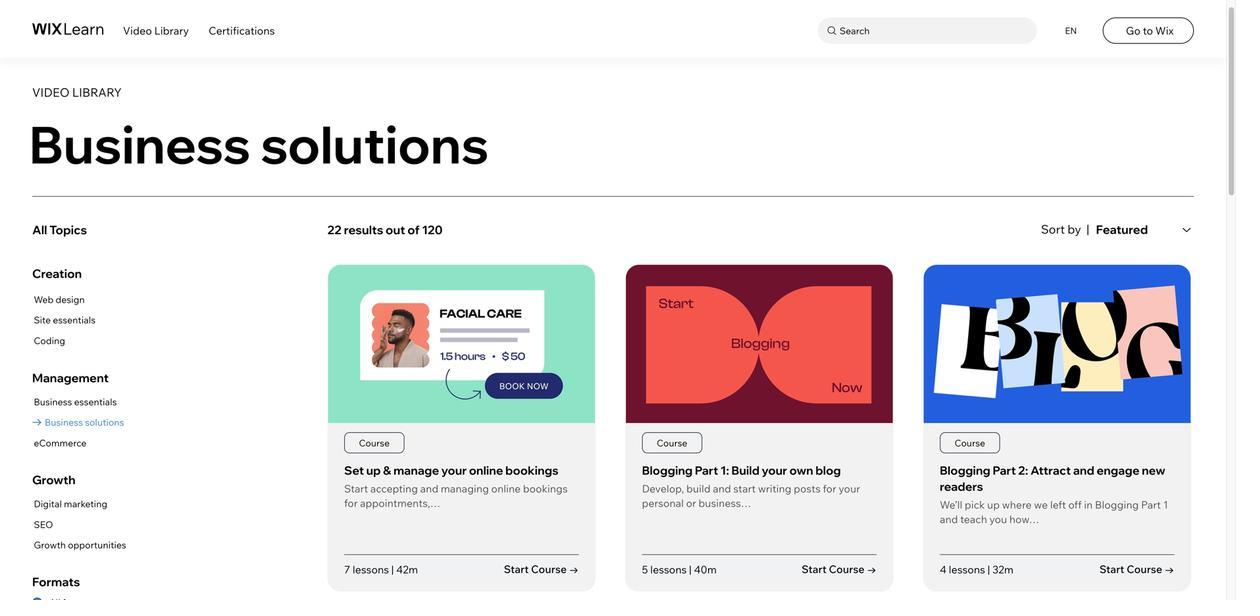 Task type: locate. For each thing, give the bounding box(es) containing it.
1 vertical spatial business
[[34, 396, 72, 408]]

1 vertical spatial essentials
[[74, 396, 117, 408]]

0 horizontal spatial start course →
[[504, 563, 579, 576]]

1 vertical spatial growth
[[34, 539, 66, 551]]

2 horizontal spatial blogging
[[1095, 498, 1139, 512]]

video
[[32, 85, 69, 100]]

personal
[[642, 497, 684, 510]]

site essentials
[[34, 314, 96, 326]]

essentials inside the business essentials "button"
[[74, 396, 117, 408]]

blogging up develop,
[[642, 463, 693, 478]]

list containing web design
[[32, 292, 96, 349]]

1 horizontal spatial →
[[867, 563, 877, 576]]

build
[[686, 482, 711, 495]]

0 horizontal spatial solutions
[[85, 417, 124, 428]]

up
[[366, 463, 381, 478], [987, 498, 1000, 512]]

up up you
[[987, 498, 1000, 512]]

120
[[422, 222, 443, 237]]

blogging part 2: attract and engage new readers link
[[940, 463, 1165, 494]]

1 start course → from the left
[[504, 563, 579, 576]]

formats
[[32, 575, 80, 589]]

→ inside 'blogging part 1: build your own blog' list item
[[867, 563, 877, 576]]

start for readers
[[1099, 563, 1124, 576]]

start course → button inside blogging part 2: attract and engage new readers list item
[[1099, 562, 1174, 577]]

your up managing
[[441, 463, 467, 478]]

you
[[989, 513, 1007, 526]]

2 horizontal spatial start course → button
[[1099, 562, 1174, 577]]

essentials for site essentials
[[53, 314, 96, 326]]

blogging up readers
[[940, 463, 990, 478]]

3 start course → button from the left
[[1099, 562, 1174, 577]]

1 horizontal spatial your
[[762, 463, 787, 478]]

out
[[386, 222, 405, 237]]

business solutions inside button
[[45, 417, 124, 428]]

2 start course → button from the left
[[802, 562, 877, 577]]

2 vertical spatial business
[[45, 417, 83, 428]]

en button
[[1057, 18, 1083, 44]]

→ for blogging part 2: attract and engage new readers
[[1165, 563, 1174, 576]]

digital marketing
[[34, 498, 107, 510]]

up inside set up & manage your online bookings start accepting and managing online bookings for appointments,…
[[366, 463, 381, 478]]

results
[[344, 222, 383, 237]]

video library
[[32, 85, 122, 100]]

blogging
[[642, 463, 693, 478], [940, 463, 990, 478], [1095, 498, 1139, 512]]

0 horizontal spatial →
[[569, 563, 579, 576]]

for down set
[[344, 497, 358, 510]]

for inside set up & manage your online bookings start accepting and managing online bookings for appointments,…
[[344, 497, 358, 510]]

and up business…
[[713, 482, 731, 495]]

0 horizontal spatial part
[[695, 463, 718, 478]]

your for online
[[441, 463, 467, 478]]

lessons right 4
[[949, 563, 985, 576]]

wix
[[1155, 24, 1174, 37]]

up inside 'blogging part 2: attract and engage new readers we'll pick up where we left off in blogging part 1 and teach you how…'
[[987, 498, 1000, 512]]

readers
[[940, 479, 983, 494]]

menu bar
[[0, 0, 1226, 58]]

all topics button
[[32, 215, 308, 245]]

coding
[[34, 335, 65, 346]]

start course → button for blogging part 1: build your own blog
[[802, 562, 877, 577]]

lessons inside 'blogging part 1: build your own blog' list item
[[650, 563, 687, 576]]

start course → button for set up & manage your online bookings
[[504, 562, 579, 577]]

part for 1:
[[695, 463, 718, 478]]

2 → from the left
[[867, 563, 877, 576]]

business solutions list item
[[32, 414, 124, 431]]

part inside blogging part 1: build your own blog develop, build and start writing posts for your personal or business…
[[695, 463, 718, 478]]

site
[[34, 314, 51, 326]]

blogging inside blogging part 1: build your own blog develop, build and start writing posts for your personal or business…
[[642, 463, 693, 478]]

and down manage
[[420, 482, 438, 495]]

1 horizontal spatial start course →
[[802, 563, 877, 576]]

start
[[344, 482, 368, 495], [504, 563, 529, 576], [802, 563, 827, 576], [1099, 563, 1124, 576]]

1 vertical spatial up
[[987, 498, 1000, 512]]

part left '1'
[[1141, 498, 1161, 512]]

start course → button inside set up & manage your online bookings list item
[[504, 562, 579, 577]]

| inside blogging part 2: attract and engage new readers list item
[[987, 563, 990, 576]]

online right managing
[[491, 482, 521, 495]]

1 horizontal spatial for
[[823, 482, 836, 495]]

growth opportunities
[[34, 539, 126, 551]]

0 horizontal spatial blogging
[[642, 463, 693, 478]]

business essentials button
[[32, 394, 124, 410]]

for
[[823, 482, 836, 495], [344, 497, 358, 510]]

for for blogging part 1: build your own blog
[[823, 482, 836, 495]]

certifications
[[209, 24, 275, 37]]

1 vertical spatial online
[[491, 482, 521, 495]]

4
[[940, 563, 946, 576]]

we
[[1034, 498, 1048, 512]]

go to wix link
[[1103, 18, 1194, 44]]

your
[[441, 463, 467, 478], [762, 463, 787, 478], [839, 482, 860, 495]]

set up & manage your online bookings image
[[328, 265, 595, 423]]

0 vertical spatial up
[[366, 463, 381, 478]]

3 → from the left
[[1165, 563, 1174, 576]]

digital
[[34, 498, 62, 510]]

2 horizontal spatial your
[[839, 482, 860, 495]]

list containing set up & manage your online bookings
[[327, 264, 1194, 600]]

or
[[686, 497, 696, 510]]

part
[[695, 463, 718, 478], [993, 463, 1016, 478], [1141, 498, 1161, 512]]

start course →
[[504, 563, 579, 576], [802, 563, 877, 576], [1099, 563, 1174, 576]]

blogging part 1: build your own blog link
[[642, 463, 841, 478]]

list for management
[[32, 394, 124, 451]]

| left 42m
[[391, 563, 394, 576]]

course
[[359, 437, 390, 449], [657, 437, 687, 449], [955, 437, 985, 449], [531, 563, 567, 576], [829, 563, 864, 576], [1127, 563, 1162, 576]]

4 lessons | 32m
[[940, 563, 1014, 576]]

lessons for start
[[353, 563, 389, 576]]

growth up 'digital'
[[32, 473, 75, 487]]

start course → button
[[504, 562, 579, 577], [802, 562, 877, 577], [1099, 562, 1174, 577]]

start course → for blogging part 2: attract and engage new readers
[[1099, 563, 1174, 576]]

2 start course → from the left
[[802, 563, 877, 576]]

2 horizontal spatial →
[[1165, 563, 1174, 576]]

1 vertical spatial solutions
[[85, 417, 124, 428]]

0 horizontal spatial up
[[366, 463, 381, 478]]

1 → from the left
[[569, 563, 579, 576]]

digital marketing button
[[32, 496, 126, 513]]

for inside blogging part 1: build your own blog develop, build and start writing posts for your personal or business…
[[823, 482, 836, 495]]

0 vertical spatial growth
[[32, 473, 75, 487]]

start for start
[[504, 563, 529, 576]]

online up managing
[[469, 463, 503, 478]]

essentials down design
[[53, 314, 96, 326]]

1 horizontal spatial up
[[987, 498, 1000, 512]]

start inside blogging part 2: attract and engage new readers list item
[[1099, 563, 1124, 576]]

go to wix
[[1126, 24, 1174, 37]]

essentials inside site essentials button
[[53, 314, 96, 326]]

0 horizontal spatial lessons
[[353, 563, 389, 576]]

1 start course → button from the left
[[504, 562, 579, 577]]

business
[[29, 112, 251, 176], [34, 396, 72, 408], [45, 417, 83, 428]]

and inside set up & manage your online bookings start accepting and managing online bookings for appointments,…
[[420, 482, 438, 495]]

2 horizontal spatial lessons
[[949, 563, 985, 576]]

3 lessons from the left
[[949, 563, 985, 576]]

growth down seo
[[34, 539, 66, 551]]

essentials
[[53, 314, 96, 326], [74, 396, 117, 408]]

growth
[[32, 473, 75, 487], [34, 539, 66, 551]]

web design
[[34, 294, 85, 305]]

→
[[569, 563, 579, 576], [867, 563, 877, 576], [1165, 563, 1174, 576]]

list for growth
[[32, 496, 126, 554]]

| inside 'blogging part 1: build your own blog' list item
[[689, 563, 692, 576]]

bookings
[[505, 463, 558, 478], [523, 482, 568, 495]]

start course → inside blogging part 2: attract and engage new readers list item
[[1099, 563, 1174, 576]]

lessons inside set up & manage your online bookings list item
[[353, 563, 389, 576]]

design
[[56, 294, 85, 305]]

lessons for develop,
[[650, 563, 687, 576]]

list containing digital marketing
[[32, 496, 126, 554]]

part for 2:
[[993, 463, 1016, 478]]

your up the writing
[[762, 463, 787, 478]]

1 vertical spatial for
[[344, 497, 358, 510]]

0 vertical spatial essentials
[[53, 314, 96, 326]]

part left 1:
[[695, 463, 718, 478]]

stylized text on a blue background reads: "blog" image
[[924, 265, 1191, 423]]

business essentials list item
[[32, 394, 124, 410]]

build
[[731, 463, 760, 478]]

blogging right in
[[1095, 498, 1139, 512]]

0 vertical spatial for
[[823, 482, 836, 495]]

start course → inside 'blogging part 1: build your own blog' list item
[[802, 563, 877, 576]]

growth inside button
[[34, 539, 66, 551]]

0 vertical spatial bookings
[[505, 463, 558, 478]]

digital marketing list item
[[32, 496, 126, 513]]

solutions
[[261, 112, 489, 176], [85, 417, 124, 428]]

list containing business essentials
[[32, 394, 124, 451]]

| left 32m
[[987, 563, 990, 576]]

0 vertical spatial business
[[29, 112, 251, 176]]

→ inside set up & manage your online bookings list item
[[569, 563, 579, 576]]

3 start course → from the left
[[1099, 563, 1174, 576]]

0 horizontal spatial for
[[344, 497, 358, 510]]

→ inside blogging part 2: attract and engage new readers list item
[[1165, 563, 1174, 576]]

1 horizontal spatial blogging
[[940, 463, 990, 478]]

0 horizontal spatial your
[[441, 463, 467, 478]]

up left &
[[366, 463, 381, 478]]

1 horizontal spatial start course → button
[[802, 562, 877, 577]]

all
[[32, 222, 47, 237]]

menu bar containing video library
[[0, 0, 1226, 58]]

7 lessons | 42m
[[344, 563, 418, 576]]

1 vertical spatial business solutions
[[45, 417, 124, 428]]

| inside set up & manage your online bookings list item
[[391, 563, 394, 576]]

lessons
[[353, 563, 389, 576], [650, 563, 687, 576], [949, 563, 985, 576]]

business solutions
[[29, 112, 489, 176], [45, 417, 124, 428]]

lessons inside blogging part 2: attract and engage new readers list item
[[949, 563, 985, 576]]

start course → button inside 'blogging part 1: build your own blog' list item
[[802, 562, 877, 577]]

your down blog
[[839, 482, 860, 495]]

0 vertical spatial solutions
[[261, 112, 489, 176]]

of
[[408, 222, 420, 237]]

lessons right 5
[[650, 563, 687, 576]]

start course → inside set up & manage your online bookings list item
[[504, 563, 579, 576]]

1 horizontal spatial part
[[993, 463, 1016, 478]]

and
[[1073, 463, 1094, 478], [420, 482, 438, 495], [713, 482, 731, 495], [940, 513, 958, 526]]

start inside 'blogging part 1: build your own blog' list item
[[802, 563, 827, 576]]

formats group
[[32, 575, 308, 600]]

lessons right 7
[[353, 563, 389, 576]]

1 horizontal spatial lessons
[[650, 563, 687, 576]]

part left 2:
[[993, 463, 1016, 478]]

0 horizontal spatial start course → button
[[504, 562, 579, 577]]

in
[[1084, 498, 1093, 512]]

list
[[327, 264, 1194, 600], [32, 292, 96, 349], [32, 394, 124, 451], [32, 496, 126, 554]]

blogging for develop,
[[642, 463, 693, 478]]

1 lessons from the left
[[353, 563, 389, 576]]

| left 40m
[[689, 563, 692, 576]]

web design list item
[[32, 292, 96, 308]]

and down we'll
[[940, 513, 958, 526]]

video
[[123, 24, 152, 37]]

for down blog
[[823, 482, 836, 495]]

essentials up business solutions button
[[74, 396, 117, 408]]

and right attract
[[1073, 463, 1094, 478]]

list for creation
[[32, 292, 96, 349]]

online
[[469, 463, 503, 478], [491, 482, 521, 495]]

2 horizontal spatial start course →
[[1099, 563, 1174, 576]]

engage
[[1097, 463, 1140, 478]]

your inside set up & manage your online bookings start accepting and managing online bookings for appointments,…
[[441, 463, 467, 478]]

2 lessons from the left
[[650, 563, 687, 576]]

ecommerce list item
[[32, 435, 124, 451]]



Task type: describe. For each thing, give the bounding box(es) containing it.
how…
[[1009, 513, 1039, 526]]

40m
[[694, 563, 717, 576]]

video library
[[123, 24, 189, 37]]

business…
[[699, 497, 751, 510]]

blogging for readers
[[940, 463, 990, 478]]

seo list item
[[32, 516, 126, 533]]

start
[[733, 482, 756, 495]]

5 lessons | 40m
[[642, 563, 717, 576]]

to
[[1143, 24, 1153, 37]]

coding button
[[32, 333, 96, 349]]

seo
[[34, 519, 53, 530]]

sort by  |
[[1041, 222, 1089, 237]]

library
[[154, 24, 189, 37]]

manage
[[393, 463, 439, 478]]

teach
[[960, 513, 987, 526]]

blogging part 1: build your own blog develop, build and start writing posts for your personal or business…
[[642, 463, 860, 510]]

web design button
[[32, 292, 96, 308]]

filtered results region
[[327, 215, 1204, 600]]

business essentials
[[34, 396, 117, 408]]

pick
[[965, 498, 985, 512]]

seo button
[[32, 516, 126, 533]]

where
[[1002, 498, 1032, 512]]

growth opportunities button
[[32, 537, 126, 554]]

writing
[[758, 482, 791, 495]]

blogging part 2: attract and engage new readers list item
[[923, 264, 1191, 592]]

marketing
[[64, 498, 107, 510]]

and inside blogging part 1: build your own blog develop, build and start writing posts for your personal or business…
[[713, 482, 731, 495]]

topics
[[49, 222, 87, 237]]

go
[[1126, 24, 1141, 37]]

attract
[[1031, 463, 1071, 478]]

solutions inside button
[[85, 417, 124, 428]]

site essentials button
[[32, 312, 96, 329]]

set up & manage your online bookings list item
[[327, 264, 596, 592]]

1:
[[720, 463, 729, 478]]

1
[[1163, 498, 1168, 512]]

left
[[1050, 498, 1066, 512]]

| for blogging part 1: build your own blog
[[689, 563, 692, 576]]

filters navigation
[[32, 215, 308, 600]]

ecommerce button
[[32, 435, 124, 451]]

42m
[[396, 563, 418, 576]]

business inside "button"
[[34, 396, 72, 408]]

accepting
[[370, 482, 418, 495]]

business solutions button
[[32, 414, 124, 431]]

| for set up & manage your online bookings
[[391, 563, 394, 576]]

start course → for set up & manage your online bookings
[[504, 563, 579, 576]]

1 horizontal spatial solutions
[[261, 112, 489, 176]]

creation
[[32, 266, 82, 281]]

set up & manage your online bookings start accepting and managing online bookings for appointments,…
[[344, 463, 568, 510]]

32m
[[992, 563, 1014, 576]]

growth for growth
[[32, 473, 75, 487]]

0 vertical spatial online
[[469, 463, 503, 478]]

&
[[383, 463, 391, 478]]

essentials for business essentials
[[74, 396, 117, 408]]

develop,
[[642, 482, 684, 495]]

set
[[344, 463, 364, 478]]

library
[[72, 85, 122, 100]]

web
[[34, 294, 53, 305]]

list inside filtered results region
[[327, 264, 1194, 600]]

all topics
[[32, 222, 87, 237]]

off
[[1068, 498, 1082, 512]]

sort
[[1041, 222, 1065, 237]]

en
[[1065, 25, 1077, 36]]

blogging part 2: attract and engage new readers we'll pick up where we left off in blogging part 1 and teach you how…
[[940, 463, 1168, 526]]

5
[[642, 563, 648, 576]]

certifications link
[[209, 24, 275, 37]]

ecommerce
[[34, 437, 87, 449]]

managing
[[441, 482, 489, 495]]

appointments,…
[[360, 497, 440, 510]]

lessons for readers
[[949, 563, 985, 576]]

for for set up & manage your online bookings
[[344, 497, 358, 510]]

| right sort
[[1086, 222, 1089, 237]]

new
[[1142, 463, 1165, 478]]

blogging part 1: build your own blog list item
[[625, 264, 893, 592]]

2:
[[1018, 463, 1028, 478]]

growth opportunities list item
[[32, 537, 126, 554]]

7
[[344, 563, 350, 576]]

0 vertical spatial business solutions
[[29, 112, 489, 176]]

opportunities
[[68, 539, 126, 551]]

1 vertical spatial bookings
[[523, 482, 568, 495]]

Search text field
[[836, 22, 1034, 39]]

start for develop,
[[802, 563, 827, 576]]

→ for set up & manage your online bookings
[[569, 563, 579, 576]]

own
[[789, 463, 813, 478]]

start course → button for blogging part 2: attract and engage new readers
[[1099, 562, 1174, 577]]

start course → for blogging part 1: build your own blog
[[802, 563, 877, 576]]

business inside button
[[45, 417, 83, 428]]

22 results out of 120
[[327, 222, 443, 237]]

2 horizontal spatial part
[[1141, 498, 1161, 512]]

set up & manage your online bookings link
[[344, 463, 558, 478]]

22
[[327, 222, 342, 237]]

we'll
[[940, 498, 962, 512]]

→ for blogging part 1: build your own blog
[[867, 563, 877, 576]]

blog
[[816, 463, 841, 478]]

your for own
[[762, 463, 787, 478]]

coding list item
[[32, 333, 96, 349]]

stylized text against a maroon and orange background reads "start blogging now". image
[[626, 265, 893, 423]]

| for blogging part 2: attract and engage new readers
[[987, 563, 990, 576]]

start inside set up & manage your online bookings start accepting and managing online bookings for appointments,…
[[344, 482, 368, 495]]

site essentials list item
[[32, 312, 96, 329]]

management
[[32, 370, 109, 385]]

posts
[[794, 482, 821, 495]]

video library link
[[123, 24, 189, 37]]

growth for growth opportunities
[[34, 539, 66, 551]]



Task type: vqa. For each thing, say whether or not it's contained in the screenshot.


